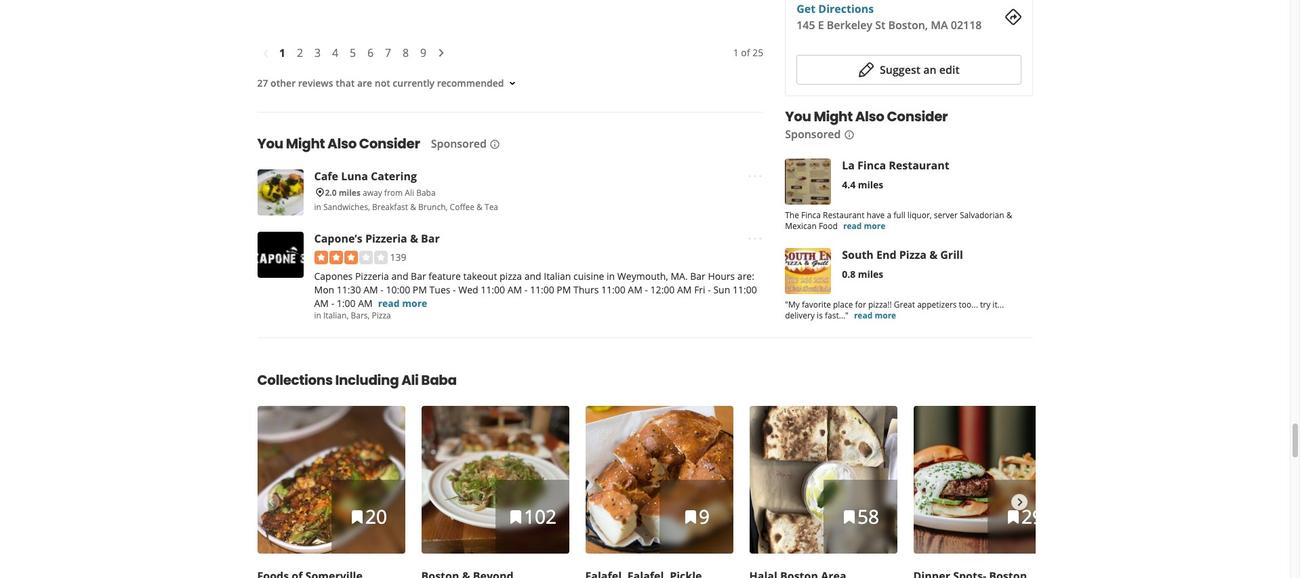 Task type: vqa. For each thing, say whether or not it's contained in the screenshot.
Bookkeeping on the bottom left
no



Task type: describe. For each thing, give the bounding box(es) containing it.
try
[[981, 299, 991, 311]]

coffee
[[450, 201, 475, 213]]

more for south
[[875, 310, 897, 322]]

from
[[384, 187, 403, 198]]

south
[[842, 248, 874, 263]]

4.4
[[842, 178, 856, 191]]

sponsored for the left 16 info v2 icon
[[431, 136, 487, 151]]

are:
[[738, 270, 755, 283]]

for
[[856, 299, 867, 311]]

pagination navigation navigation
[[257, 29, 764, 76]]

hours
[[708, 270, 735, 283]]

south end pizza & grill image
[[785, 248, 831, 294]]

the finca restaurant have a full liquor, server salvadorian & mexican food
[[785, 210, 1013, 232]]

145
[[797, 18, 815, 33]]

0 horizontal spatial 9 link
[[415, 43, 432, 63]]

27
[[257, 76, 268, 89]]

capone's pizzeria & bar
[[314, 231, 440, 246]]

4 link
[[327, 43, 344, 63]]

"my
[[785, 299, 800, 311]]

page: 4 element
[[332, 45, 338, 61]]

20
[[365, 504, 387, 530]]

brunch,
[[418, 201, 448, 213]]

breakfast
[[372, 201, 408, 213]]

collections including ali baba
[[257, 371, 457, 390]]

27 other reviews that are not currently recommended
[[257, 76, 504, 89]]

falafel, falafel, pickle image
[[586, 406, 733, 554]]

58 link
[[750, 406, 897, 578]]

capone's pizzeria & bar link
[[314, 231, 440, 246]]

read for la
[[844, 220, 862, 232]]

salvadorian
[[960, 210, 1005, 221]]

24 chevron left v2 image
[[257, 45, 274, 61]]

25
[[753, 46, 764, 59]]

not
[[375, 76, 390, 89]]

you might also consider for the left 16 info v2 icon
[[257, 134, 420, 153]]

server
[[934, 210, 958, 221]]

food
[[819, 220, 838, 232]]

24 pencil v2 image
[[858, 62, 875, 78]]

pizza inside south end pizza & grill 0.8 miles
[[900, 248, 927, 263]]

sponsored for the rightmost 16 info v2 icon
[[785, 127, 841, 142]]

read more link for la
[[844, 220, 886, 232]]

recommended reviews element
[[257, 0, 764, 90]]

102 link
[[421, 406, 569, 578]]

24 directions v2 image
[[1005, 9, 1022, 25]]

24 save v2 image
[[349, 509, 365, 525]]

pizza
[[500, 270, 522, 283]]

am down pizza
[[508, 284, 522, 296]]

get
[[797, 1, 816, 16]]

pizza!!
[[869, 299, 892, 311]]

1 vertical spatial baba
[[421, 371, 457, 390]]

8
[[403, 45, 409, 60]]

you for the left 16 info v2 icon
[[257, 134, 283, 153]]

la
[[842, 158, 855, 173]]

02118
[[951, 18, 982, 33]]

102
[[524, 504, 557, 530]]

1 for 1
[[279, 45, 286, 60]]

"my favorite place for pizza!! great appetizers too... try it... delivery is fast…"
[[785, 299, 1004, 322]]

boston & beyond image
[[421, 406, 569, 554]]

liquor,
[[908, 210, 932, 221]]

- left 10:00
[[381, 284, 384, 296]]

6 link
[[362, 43, 379, 63]]

other
[[271, 76, 296, 89]]

1 vertical spatial 9 link
[[586, 406, 733, 578]]

restaurant for the
[[823, 210, 865, 221]]

great
[[894, 299, 915, 311]]

24 more v2 image for cafe luna catering
[[747, 168, 764, 185]]

bar for &
[[421, 231, 440, 246]]

7 link
[[379, 43, 397, 63]]

27 other reviews that are not currently recommended link
[[257, 76, 518, 89]]

reviews
[[298, 76, 333, 89]]

italian,
[[323, 310, 349, 322]]

luna
[[341, 169, 368, 184]]

& down in sandwiches, breakfast & brunch, coffee & tea
[[410, 231, 418, 246]]

am down weymouth,
[[628, 284, 643, 296]]

collections
[[257, 371, 333, 390]]

previous image
[[263, 494, 278, 510]]

suggest an edit
[[880, 62, 960, 77]]

1 for 1 of 25
[[733, 46, 739, 59]]

st
[[876, 18, 886, 33]]

directions
[[819, 1, 874, 16]]

0.8
[[842, 268, 856, 281]]

page: 1 element
[[274, 43, 291, 63]]

0 vertical spatial ali
[[405, 187, 414, 198]]

wed
[[459, 284, 478, 296]]

miles inside la finca restaurant 4.4 miles
[[858, 178, 884, 191]]

0 horizontal spatial 16 info v2 image
[[490, 139, 500, 150]]

5
[[350, 45, 356, 60]]

that
[[336, 76, 355, 89]]

cuisine
[[574, 270, 604, 283]]

am down mon
[[314, 297, 329, 310]]

3 11:00 from the left
[[601, 284, 626, 296]]

1 pm from the left
[[413, 284, 427, 296]]

restaurant for la
[[889, 158, 950, 173]]

1 horizontal spatial next image
[[1012, 494, 1027, 510]]

la finca restaurant link
[[842, 158, 950, 173]]

3
[[315, 45, 321, 60]]

0 horizontal spatial pizza
[[372, 310, 391, 322]]

2
[[297, 45, 303, 60]]

58
[[858, 504, 880, 530]]

la finca restaurant 4.4 miles
[[842, 158, 950, 191]]

get directions link
[[797, 1, 874, 16]]

& inside south end pizza & grill 0.8 miles
[[930, 248, 938, 263]]

12:00
[[651, 284, 675, 296]]

page: 7 element
[[385, 45, 391, 61]]

suggest an edit button
[[797, 55, 1022, 85]]

miles up sandwiches,
[[339, 187, 361, 198]]

grill
[[941, 248, 963, 263]]

capone's pizzeria & bar image
[[257, 232, 303, 278]]

7
[[385, 45, 391, 60]]

1 horizontal spatial also
[[856, 107, 885, 126]]

2 link
[[291, 43, 309, 63]]

1 vertical spatial also
[[328, 134, 357, 153]]

thurs
[[574, 284, 599, 296]]

place
[[833, 299, 853, 311]]

24 save v2 image for 58
[[842, 509, 858, 525]]

tues
[[430, 284, 451, 296]]

end
[[877, 248, 897, 263]]

might for the rightmost 16 info v2 icon
[[814, 107, 853, 126]]

too...
[[959, 299, 978, 311]]

cafe luna catering
[[314, 169, 417, 184]]

read more link down 10:00
[[378, 297, 427, 310]]

south end pizza & grill link
[[842, 248, 963, 263]]

11:30
[[337, 284, 361, 296]]

might for the left 16 info v2 icon
[[286, 134, 325, 153]]

recommended
[[437, 76, 504, 89]]

an
[[924, 62, 937, 77]]

0 vertical spatial consider
[[887, 107, 948, 126]]

page: 3 element
[[315, 45, 321, 61]]

- left wed
[[453, 284, 456, 296]]

& left "tea"
[[477, 201, 483, 213]]

miles inside south end pizza & grill 0.8 miles
[[858, 268, 884, 281]]

halal boston area image
[[750, 406, 897, 554]]

favorite
[[802, 299, 831, 311]]



Task type: locate. For each thing, give the bounding box(es) containing it.
and right pizza
[[525, 270, 542, 283]]

page: 2 element
[[297, 45, 303, 61]]

page: 9 element
[[420, 45, 427, 61]]

finca inside the finca restaurant have a full liquor, server salvadorian & mexican food
[[802, 210, 821, 221]]

am right 1:00
[[358, 297, 373, 310]]

5 link
[[344, 43, 362, 63]]

1 horizontal spatial and
[[525, 270, 542, 283]]

and up 10:00
[[392, 270, 409, 283]]

16 info v2 image up "tea"
[[490, 139, 500, 150]]

might
[[814, 107, 853, 126], [286, 134, 325, 153]]

in italian, bars, pizza
[[314, 310, 391, 322]]

0 vertical spatial you might also consider
[[785, 107, 948, 126]]

11:00 down takeout
[[481, 284, 505, 296]]

pizzeria
[[365, 231, 407, 246], [355, 270, 389, 283]]

24 save v2 image for 29
[[1006, 509, 1022, 525]]

24 more v2 image
[[747, 168, 764, 185], [747, 231, 764, 247]]

appetizers
[[918, 299, 957, 311]]

0 horizontal spatial consider
[[359, 134, 420, 153]]

1 24 more v2 image from the top
[[747, 168, 764, 185]]

pizza right end in the right of the page
[[900, 248, 927, 263]]

8 link
[[397, 43, 415, 63]]

0 vertical spatial 9
[[420, 45, 427, 60]]

1 horizontal spatial consider
[[887, 107, 948, 126]]

takeout
[[463, 270, 497, 283]]

bar up the fri in the right of the page
[[690, 270, 706, 283]]

foods of somerville image
[[257, 406, 405, 554]]

of
[[741, 46, 750, 59]]

is
[[817, 310, 823, 322]]

1 vertical spatial you
[[257, 134, 283, 153]]

0 vertical spatial baba
[[416, 187, 436, 198]]

16 info v2 image
[[844, 129, 855, 140], [490, 139, 500, 150]]

bar left feature
[[411, 270, 426, 283]]

0 vertical spatial pizzeria
[[365, 231, 407, 246]]

11:00 down the italian
[[530, 284, 554, 296]]

24 save v2 image
[[508, 509, 524, 525], [683, 509, 699, 525], [842, 509, 858, 525], [1006, 509, 1022, 525]]

boston,
[[889, 18, 928, 33]]

away
[[363, 187, 382, 198]]

restaurant
[[889, 158, 950, 173], [823, 210, 865, 221]]

fri
[[694, 284, 706, 296]]

2 vertical spatial in
[[314, 310, 321, 322]]

1 horizontal spatial 1
[[733, 46, 739, 59]]

more left a
[[864, 220, 886, 232]]

1 vertical spatial you might also consider
[[257, 134, 420, 153]]

miles
[[858, 178, 884, 191], [339, 187, 361, 198], [858, 268, 884, 281]]

9 inside pagination navigation navigation
[[420, 45, 427, 60]]

- right wed
[[525, 284, 528, 296]]

1 vertical spatial next image
[[1012, 494, 1027, 510]]

29 link
[[914, 406, 1062, 578]]

next image inside pagination navigation navigation
[[433, 45, 449, 61]]

sponsored
[[785, 127, 841, 142], [431, 136, 487, 151]]

6
[[367, 45, 374, 60]]

catering
[[371, 169, 417, 184]]

1 vertical spatial ali
[[402, 371, 419, 390]]

16 marker v2 image
[[314, 187, 325, 198]]

pizzeria inside capones pizzeria and bar feature takeout pizza and italian cuisine in weymouth, ma. bar hours are: mon 11:30 am - 10:00 pm tues - wed 11:00 am - 11:00 pm thurs 11:00 am - 12:00 am fri - sun 11:00 am - 1:00 am
[[355, 270, 389, 283]]

ali up in sandwiches, breakfast & brunch, coffee & tea
[[405, 187, 414, 198]]

italian
[[544, 270, 571, 283]]

0 vertical spatial pizza
[[900, 248, 927, 263]]

in for in sandwiches, breakfast & brunch, coffee & tea
[[314, 201, 321, 213]]

dinner spots- boston image
[[914, 406, 1062, 554]]

you up cafe luna catering image at left
[[257, 134, 283, 153]]

read more for la
[[844, 220, 886, 232]]

finca inside la finca restaurant 4.4 miles
[[858, 158, 886, 173]]

1 vertical spatial 24 more v2 image
[[747, 231, 764, 247]]

also up luna
[[328, 134, 357, 153]]

you up la finca restaurant image
[[785, 107, 811, 126]]

am down ma.
[[677, 284, 692, 296]]

1 24 save v2 image from the left
[[508, 509, 524, 525]]

sun
[[714, 284, 731, 296]]

restaurant up liquor,
[[889, 158, 950, 173]]

restaurant inside la finca restaurant 4.4 miles
[[889, 158, 950, 173]]

more for la
[[864, 220, 886, 232]]

0 vertical spatial finca
[[858, 158, 886, 173]]

tea
[[485, 201, 498, 213]]

read down 10:00
[[378, 297, 400, 310]]

24 more v2 image for capone's pizzeria & bar
[[747, 231, 764, 247]]

1 horizontal spatial 9 link
[[586, 406, 733, 578]]

16 chevron down v2 image
[[507, 78, 518, 89]]

1 inside page: 1 element
[[279, 45, 286, 60]]

0 horizontal spatial you might also consider
[[257, 134, 420, 153]]

1 horizontal spatial pizza
[[900, 248, 927, 263]]

1 horizontal spatial might
[[814, 107, 853, 126]]

0 horizontal spatial finca
[[802, 210, 821, 221]]

1 vertical spatial 9
[[699, 504, 710, 530]]

you might also consider up cafe
[[257, 134, 420, 153]]

next image
[[433, 45, 449, 61], [1012, 494, 1027, 510]]

bar for and
[[411, 270, 426, 283]]

page: 5 element
[[350, 45, 356, 61]]

11:00 down are:
[[733, 284, 757, 296]]

sponsored up la finca restaurant image
[[785, 127, 841, 142]]

1 horizontal spatial sponsored
[[785, 127, 841, 142]]

24 save v2 image for 9
[[683, 509, 699, 525]]

2 24 more v2 image from the top
[[747, 231, 764, 247]]

also
[[856, 107, 885, 126], [328, 134, 357, 153]]

0 vertical spatial in
[[314, 201, 321, 213]]

0 horizontal spatial pm
[[413, 284, 427, 296]]

sandwiches,
[[323, 201, 370, 213]]

1 horizontal spatial 16 info v2 image
[[844, 129, 855, 140]]

24 more v2 image left la finca restaurant image
[[747, 168, 764, 185]]

0 horizontal spatial you
[[257, 134, 283, 153]]

including
[[335, 371, 399, 390]]

edit
[[940, 62, 960, 77]]

1 vertical spatial might
[[286, 134, 325, 153]]

pizzeria up 11:30
[[355, 270, 389, 283]]

0 horizontal spatial next image
[[433, 45, 449, 61]]

page: 6 element
[[367, 45, 374, 61]]

pm
[[413, 284, 427, 296], [557, 284, 571, 296]]

ali
[[405, 187, 414, 198], [402, 371, 419, 390]]

might up cafe
[[286, 134, 325, 153]]

pizzeria up the 139
[[365, 231, 407, 246]]

pizzeria for and
[[355, 270, 389, 283]]

0 vertical spatial might
[[814, 107, 853, 126]]

consider up catering at the top of page
[[359, 134, 420, 153]]

0 vertical spatial also
[[856, 107, 885, 126]]

& right salvadorian
[[1007, 210, 1013, 221]]

1 of 25
[[733, 46, 764, 59]]

page: 8 element
[[403, 45, 409, 61]]

you
[[785, 107, 811, 126], [257, 134, 283, 153]]

1 horizontal spatial you
[[785, 107, 811, 126]]

restaurant down 4.4
[[823, 210, 865, 221]]

139
[[390, 251, 407, 264]]

0 horizontal spatial might
[[286, 134, 325, 153]]

might up la
[[814, 107, 853, 126]]

read right food
[[844, 220, 862, 232]]

miles right 4.4
[[858, 178, 884, 191]]

1 left of
[[733, 46, 739, 59]]

0 vertical spatial 24 more v2 image
[[747, 168, 764, 185]]

0 vertical spatial 9 link
[[415, 43, 432, 63]]

24 save v2 image inside 29 link
[[1006, 509, 1022, 525]]

pizzeria for &
[[365, 231, 407, 246]]

1 vertical spatial consider
[[359, 134, 420, 153]]

0 horizontal spatial also
[[328, 134, 357, 153]]

read more right place on the bottom of page
[[854, 310, 897, 322]]

& left brunch,
[[410, 201, 416, 213]]

2.0 miles away from ali baba
[[325, 187, 436, 198]]

miles right 0.8
[[858, 268, 884, 281]]

suggest
[[880, 62, 921, 77]]

24 save v2 image inside 102 'link'
[[508, 509, 524, 525]]

in right cuisine
[[607, 270, 615, 283]]

1:00
[[337, 297, 356, 310]]

1 horizontal spatial 9
[[699, 504, 710, 530]]

10:00
[[386, 284, 410, 296]]

in
[[314, 201, 321, 213], [607, 270, 615, 283], [314, 310, 321, 322]]

1 horizontal spatial restaurant
[[889, 158, 950, 173]]

it...
[[993, 299, 1004, 311]]

south end pizza & grill 0.8 miles
[[842, 248, 963, 281]]

16 info v2 image up la
[[844, 129, 855, 140]]

0 horizontal spatial sponsored
[[431, 136, 487, 151]]

a
[[887, 210, 892, 221]]

capone's
[[314, 231, 363, 246]]

read
[[844, 220, 862, 232], [378, 297, 400, 310], [854, 310, 873, 322]]

you for the rightmost 16 info v2 icon
[[785, 107, 811, 126]]

pm down the italian
[[557, 284, 571, 296]]

9 link
[[415, 43, 432, 63], [586, 406, 733, 578]]

& inside the finca restaurant have a full liquor, server salvadorian & mexican food
[[1007, 210, 1013, 221]]

1 horizontal spatial you might also consider
[[785, 107, 948, 126]]

consider down suggest an edit
[[887, 107, 948, 126]]

2 pm from the left
[[557, 284, 571, 296]]

cafe
[[314, 169, 338, 184]]

1 and from the left
[[392, 270, 409, 283]]

4 11:00 from the left
[[733, 284, 757, 296]]

0 vertical spatial you
[[785, 107, 811, 126]]

fast…"
[[825, 310, 849, 322]]

1 vertical spatial restaurant
[[823, 210, 865, 221]]

currently
[[393, 76, 435, 89]]

0 horizontal spatial 9
[[420, 45, 427, 60]]

- down weymouth,
[[645, 284, 648, 296]]

bars,
[[351, 310, 370, 322]]

la finca restaurant image
[[785, 159, 831, 205]]

2 and from the left
[[525, 270, 542, 283]]

am right 11:30
[[364, 284, 378, 296]]

3 24 save v2 image from the left
[[842, 509, 858, 525]]

read more link right place on the bottom of page
[[854, 310, 897, 322]]

restaurant inside the finca restaurant have a full liquor, server salvadorian & mexican food
[[823, 210, 865, 221]]

bar
[[421, 231, 440, 246], [411, 270, 426, 283], [690, 270, 706, 283]]

ma.
[[671, 270, 688, 283]]

read more link for south
[[854, 310, 897, 322]]

0 horizontal spatial and
[[392, 270, 409, 283]]

24 save v2 image inside 58 'link'
[[842, 509, 858, 525]]

4 24 save v2 image from the left
[[1006, 509, 1022, 525]]

&
[[410, 201, 416, 213], [477, 201, 483, 213], [1007, 210, 1013, 221], [410, 231, 418, 246], [930, 248, 938, 263]]

finca for la
[[858, 158, 886, 173]]

more down 10:00
[[402, 297, 427, 310]]

sponsored down recommended at left
[[431, 136, 487, 151]]

- left 1:00
[[331, 297, 334, 310]]

0 horizontal spatial 1
[[279, 45, 286, 60]]

you might also consider down 24 pencil v2 icon
[[785, 107, 948, 126]]

finca right the
[[802, 210, 821, 221]]

ali right including
[[402, 371, 419, 390]]

1 11:00 from the left
[[481, 284, 505, 296]]

- right the fri in the right of the page
[[708, 284, 711, 296]]

3 star rating image
[[314, 251, 388, 265]]

0 horizontal spatial restaurant
[[823, 210, 865, 221]]

bar down brunch,
[[421, 231, 440, 246]]

and
[[392, 270, 409, 283], [525, 270, 542, 283]]

pm left tues
[[413, 284, 427, 296]]

1 vertical spatial pizza
[[372, 310, 391, 322]]

in inside capones pizzeria and bar feature takeout pizza and italian cuisine in weymouth, ma. bar hours are: mon 11:30 am - 10:00 pm tues - wed 11:00 am - 11:00 pm thurs 11:00 am - 12:00 am fri - sun 11:00 am - 1:00 am
[[607, 270, 615, 283]]

24 more v2 image up are:
[[747, 231, 764, 247]]

are
[[357, 76, 372, 89]]

read more down 10:00
[[378, 297, 427, 310]]

read for south
[[854, 310, 873, 322]]

read more for south
[[854, 310, 897, 322]]

1 right 24 chevron left v2 image
[[279, 45, 286, 60]]

0 vertical spatial restaurant
[[889, 158, 950, 173]]

you might also consider for the rightmost 16 info v2 icon
[[785, 107, 948, 126]]

1 horizontal spatial pm
[[557, 284, 571, 296]]

cafe luna catering image
[[257, 169, 303, 215]]

in down 16 marker v2 image
[[314, 201, 321, 213]]

have
[[867, 210, 885, 221]]

2 24 save v2 image from the left
[[683, 509, 699, 525]]

read more left a
[[844, 220, 886, 232]]

capones
[[314, 270, 353, 283]]

more right "for"
[[875, 310, 897, 322]]

read more link left a
[[844, 220, 886, 232]]

read right place on the bottom of page
[[854, 310, 873, 322]]

also down 24 pencil v2 icon
[[856, 107, 885, 126]]

1 horizontal spatial finca
[[858, 158, 886, 173]]

in for in italian, bars, pizza
[[314, 310, 321, 322]]

mon
[[314, 284, 334, 296]]

11:00
[[481, 284, 505, 296], [530, 284, 554, 296], [601, 284, 626, 296], [733, 284, 757, 296]]

0 vertical spatial next image
[[433, 45, 449, 61]]

pizza right bars,
[[372, 310, 391, 322]]

finca for the
[[802, 210, 821, 221]]

24 save v2 image for 102
[[508, 509, 524, 525]]

1
[[279, 45, 286, 60], [733, 46, 739, 59]]

2 11:00 from the left
[[530, 284, 554, 296]]

get directions 145 e berkeley st boston, ma 02118
[[797, 1, 982, 33]]

11:00 right 'thurs'
[[601, 284, 626, 296]]

berkeley
[[827, 18, 873, 33]]

9
[[420, 45, 427, 60], [699, 504, 710, 530]]

in left italian,
[[314, 310, 321, 322]]

1 vertical spatial pizzeria
[[355, 270, 389, 283]]

-
[[381, 284, 384, 296], [453, 284, 456, 296], [525, 284, 528, 296], [645, 284, 648, 296], [708, 284, 711, 296], [331, 297, 334, 310]]

more
[[864, 220, 886, 232], [402, 297, 427, 310], [875, 310, 897, 322]]

capones pizzeria and bar feature takeout pizza and italian cuisine in weymouth, ma. bar hours are: mon 11:30 am - 10:00 pm tues - wed 11:00 am - 11:00 pm thurs 11:00 am - 12:00 am fri - sun 11:00 am - 1:00 am
[[314, 270, 757, 310]]

finca right la
[[858, 158, 886, 173]]

1 vertical spatial in
[[607, 270, 615, 283]]

& left grill
[[930, 248, 938, 263]]

1 vertical spatial finca
[[802, 210, 821, 221]]

ma
[[931, 18, 948, 33]]

weymouth,
[[618, 270, 668, 283]]

20 link
[[257, 406, 405, 578]]

feature
[[429, 270, 461, 283]]



